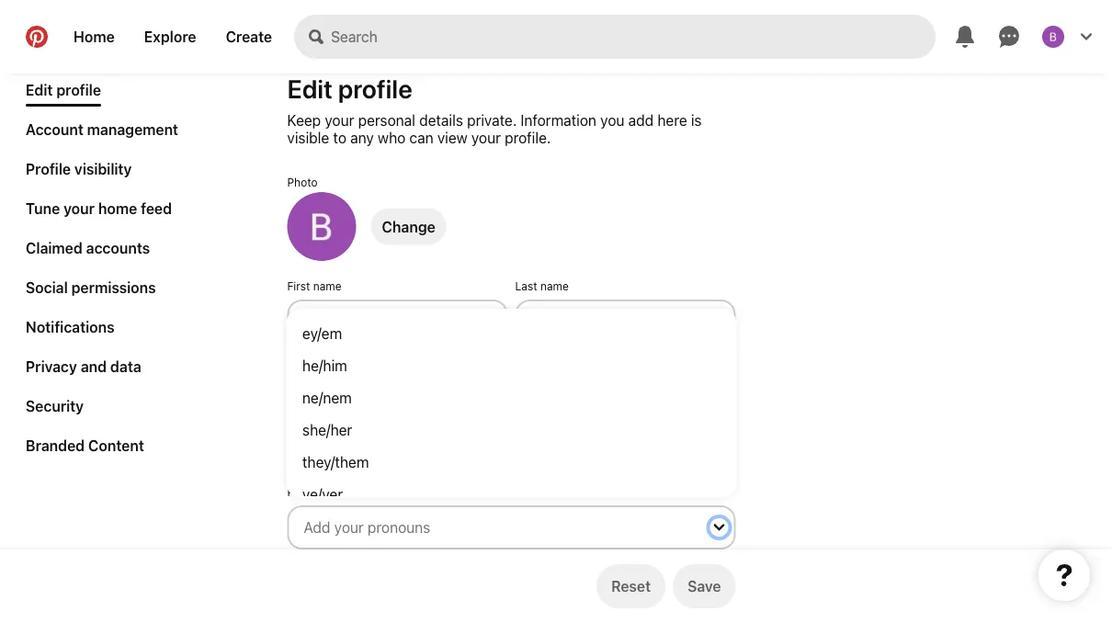 Task type: vqa. For each thing, say whether or not it's contained in the screenshot.
Search text box
yes



Task type: describe. For each thing, give the bounding box(es) containing it.
so
[[591, 557, 604, 570]]

claimed accounts link
[[18, 232, 157, 264]]

last
[[515, 280, 538, 292]]

they/them
[[302, 453, 369, 471]]

edit for edit profile keep your personal details private. information you add here is visible to any who can view your profile.
[[287, 74, 333, 104]]

details
[[420, 111, 463, 129]]

account management
[[26, 120, 178, 138]]

you
[[326, 570, 345, 583]]

Search text field
[[331, 15, 936, 59]]

data
[[110, 358, 141, 375]]

private.
[[467, 111, 517, 129]]

create link
[[211, 15, 287, 59]]

edit profile keep your personal details private. information you add here is visible to any who can view your profile.
[[287, 74, 702, 146]]

you.
[[301, 570, 323, 583]]

remove
[[407, 570, 445, 583]]

reset
[[612, 578, 651, 596]]

keep
[[287, 111, 321, 129]]

view
[[438, 129, 468, 146]]

ey/em
[[302, 325, 342, 342]]

list box containing ey/em
[[287, 310, 736, 510]]

and
[[81, 358, 107, 375]]

on
[[513, 557, 526, 570]]

save
[[688, 578, 722, 596]]

management
[[87, 120, 178, 138]]

social
[[26, 279, 68, 296]]

any inside "edit profile keep your personal details private. information you add here is visible to any who can view your profile."
[[351, 129, 374, 146]]

to left "appear"
[[460, 557, 471, 570]]

social permissions link
[[18, 271, 163, 304]]

home
[[98, 200, 137, 217]]

or
[[393, 570, 404, 583]]

to left 2
[[346, 557, 357, 570]]

choose up to 2 sets of pronouns to appear on your profile so others know how to refer to you. you can edit or remove these any time.
[[287, 557, 736, 583]]

list containing edit profile
[[18, 74, 186, 469]]

your inside choose up to 2 sets of pronouns to appear on your profile so others know how to refer to you. you can edit or remove these any time.
[[529, 557, 552, 570]]

your right view
[[472, 129, 501, 146]]

profile for edit profile
[[56, 81, 101, 98]]

First name text field
[[287, 300, 508, 344]]

home link
[[59, 15, 129, 59]]

security link
[[18, 390, 91, 422]]

photo
[[287, 176, 318, 189]]

security
[[26, 397, 84, 415]]

to left you.
[[287, 570, 298, 583]]

edit profile
[[26, 81, 101, 98]]

Last name text field
[[515, 300, 736, 344]]

permissions
[[71, 279, 156, 296]]

notifications link
[[18, 311, 122, 343]]

feed
[[141, 200, 172, 217]]

privacy
[[26, 358, 77, 375]]

home
[[74, 28, 115, 46]]

here
[[658, 111, 688, 129]]

choose
[[287, 557, 327, 570]]

visibility
[[75, 160, 132, 178]]

pronouns
[[287, 486, 337, 498]]

explore link
[[129, 15, 211, 59]]

any inside choose up to 2 sets of pronouns to appear on your profile so others know how to refer to you. you can edit or remove these any time.
[[480, 570, 499, 583]]

refer
[[711, 557, 736, 570]]

search icon image
[[309, 29, 324, 44]]

account management link
[[18, 113, 186, 145]]



Task type: locate. For each thing, give the bounding box(es) containing it.
name
[[313, 280, 342, 292], [541, 280, 569, 292]]

information
[[521, 111, 597, 129]]

branded
[[26, 437, 85, 454]]

you
[[601, 111, 625, 129]]

0 vertical spatial can
[[410, 129, 434, 146]]

tune your home feed link
[[18, 192, 179, 224]]

profile left so at the bottom of the page
[[555, 557, 588, 570]]

none field containing pronouns
[[280, 486, 744, 590]]

add
[[629, 111, 654, 129]]

ve/ver
[[302, 486, 343, 503]]

social permissions
[[26, 279, 156, 296]]

save button
[[673, 565, 736, 609]]

your inside list
[[64, 200, 95, 217]]

profile up account management link
[[56, 81, 101, 98]]

0 horizontal spatial edit
[[26, 81, 53, 98]]

to
[[333, 129, 347, 146], [346, 557, 357, 570], [460, 557, 471, 570], [698, 557, 708, 570], [287, 570, 298, 583]]

up
[[330, 557, 343, 570]]

any left time.
[[480, 570, 499, 583]]

privacy and data
[[26, 358, 141, 375]]

branded content link
[[18, 429, 152, 462]]

1 horizontal spatial can
[[410, 129, 434, 146]]

profile.
[[505, 129, 551, 146]]

edit inside "edit profile keep your personal details private. information you add here is visible to any who can view your profile."
[[287, 74, 333, 104]]

ne/nem
[[302, 389, 352, 407]]

your
[[325, 111, 354, 129], [472, 129, 501, 146], [64, 200, 95, 217], [529, 557, 552, 570]]

can
[[410, 129, 434, 146], [348, 570, 367, 583]]

profile inside list
[[56, 81, 101, 98]]

tune your home feed
[[26, 200, 172, 217]]

reset button
[[597, 565, 666, 609]]

to right visible
[[333, 129, 347, 146]]

0 horizontal spatial name
[[313, 280, 342, 292]]

edit for edit profile
[[26, 81, 53, 98]]

explore
[[144, 28, 196, 46]]

can inside choose up to 2 sets of pronouns to appear on your profile so others know how to refer to you. you can edit or remove these any time.
[[348, 570, 367, 583]]

to inside "edit profile keep your personal details private. information you add here is visible to any who can view your profile."
[[333, 129, 347, 146]]

1 vertical spatial any
[[480, 570, 499, 583]]

profile
[[26, 160, 71, 178]]

profile visibility link
[[18, 153, 139, 185]]

personal
[[358, 111, 416, 129]]

notifications
[[26, 318, 115, 336]]

About text field
[[287, 383, 736, 467]]

content
[[88, 437, 144, 454]]

account
[[26, 120, 84, 138]]

profile inside "edit profile keep your personal details private. information you add here is visible to any who can view your profile."
[[338, 74, 413, 104]]

your right on
[[529, 557, 552, 570]]

who
[[378, 129, 406, 146]]

any left the who
[[351, 129, 374, 146]]

profile up personal
[[338, 74, 413, 104]]

0 horizontal spatial profile
[[56, 81, 101, 98]]

1 name from the left
[[313, 280, 342, 292]]

to right how
[[698, 557, 708, 570]]

know
[[643, 557, 670, 570]]

is
[[691, 111, 702, 129]]

of
[[394, 557, 405, 570]]

claimed
[[26, 239, 83, 257]]

first
[[287, 280, 310, 292]]

2 horizontal spatial profile
[[555, 557, 588, 570]]

list
[[18, 74, 186, 469]]

1 vertical spatial can
[[348, 570, 367, 583]]

0 vertical spatial any
[[351, 129, 374, 146]]

about
[[287, 362, 319, 375]]

profile for edit profile keep your personal details private. information you add here is visible to any who can view your profile.
[[338, 74, 413, 104]]

your right tune
[[64, 200, 95, 217]]

edit inside edit profile link
[[26, 81, 53, 98]]

profile
[[338, 74, 413, 104], [56, 81, 101, 98], [555, 557, 588, 570]]

name right first
[[313, 280, 342, 292]]

edit
[[370, 570, 390, 583]]

profile inside choose up to 2 sets of pronouns to appear on your profile so others know how to refer to you. you can edit or remove these any time.
[[555, 557, 588, 570]]

name for first name
[[313, 280, 342, 292]]

she/her
[[302, 421, 352, 439]]

can right you
[[348, 570, 367, 583]]

tune
[[26, 200, 60, 217]]

profile visibility
[[26, 160, 132, 178]]

first name
[[287, 280, 342, 292]]

your right keep on the left of page
[[325, 111, 354, 129]]

None field
[[280, 486, 744, 590]]

list box
[[287, 310, 736, 510]]

edit
[[287, 74, 333, 104], [26, 81, 53, 98]]

1 horizontal spatial name
[[541, 280, 569, 292]]

these
[[448, 570, 477, 583]]

bob image
[[287, 192, 356, 261]]

can right the who
[[410, 129, 434, 146]]

Pronouns text field
[[304, 515, 698, 541]]

sets
[[370, 557, 391, 570]]

0 horizontal spatial can
[[348, 570, 367, 583]]

edit up account
[[26, 81, 53, 98]]

change button
[[371, 208, 447, 245]]

edit profile link
[[18, 74, 109, 107]]

edit up keep on the left of page
[[287, 74, 333, 104]]

visible
[[287, 129, 330, 146]]

create
[[226, 28, 272, 46]]

he/him
[[302, 357, 347, 374]]

1 horizontal spatial any
[[480, 570, 499, 583]]

last name
[[515, 280, 569, 292]]

appear
[[474, 557, 510, 570]]

branded content
[[26, 437, 144, 454]]

any
[[351, 129, 374, 146], [480, 570, 499, 583]]

time.
[[502, 570, 528, 583]]

1 horizontal spatial edit
[[287, 74, 333, 104]]

change
[[382, 218, 436, 235]]

bob builder image
[[1043, 26, 1065, 48]]

accounts
[[86, 239, 150, 257]]

others
[[607, 557, 640, 570]]

name right last
[[541, 280, 569, 292]]

claimed accounts
[[26, 239, 150, 257]]

privacy and data link
[[18, 350, 149, 383]]

name for last name
[[541, 280, 569, 292]]

2 name from the left
[[541, 280, 569, 292]]

can inside "edit profile keep your personal details private. information you add here is visible to any who can view your profile."
[[410, 129, 434, 146]]

0 horizontal spatial any
[[351, 129, 374, 146]]

2
[[360, 557, 367, 570]]

pronouns
[[408, 557, 457, 570]]

1 horizontal spatial profile
[[338, 74, 413, 104]]

how
[[673, 557, 695, 570]]



